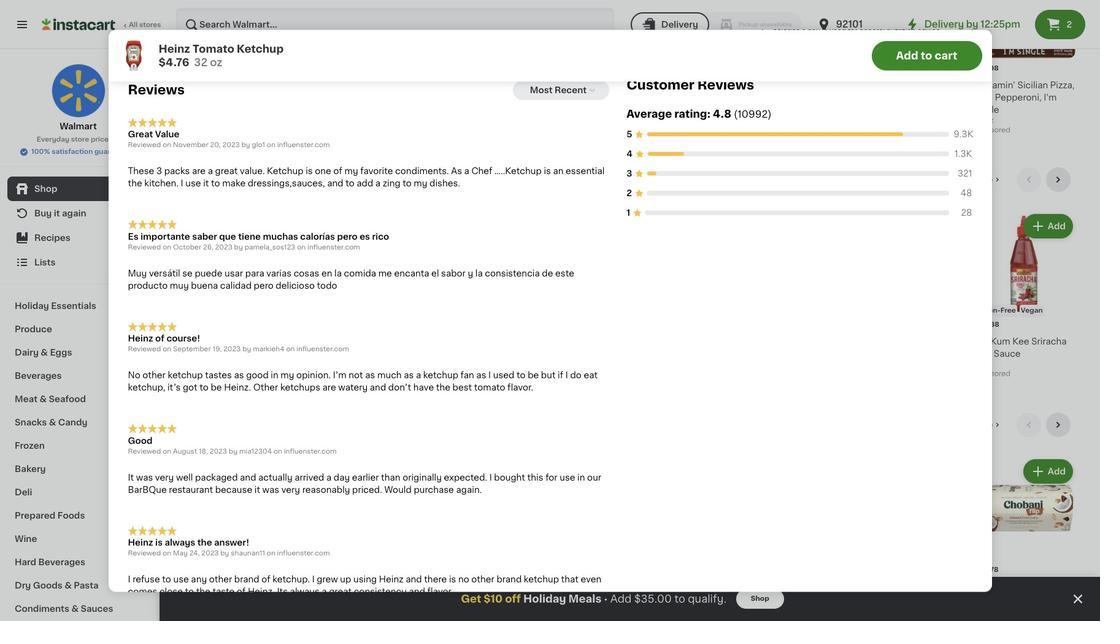 Task type: vqa. For each thing, say whether or not it's contained in the screenshot.
right Based
no



Task type: locate. For each thing, give the bounding box(es) containing it.
tomato inside the heinz tomato ketchup $4.76 32 oz
[[193, 44, 234, 53]]

ketchup inside great value tomato ketchup
[[297, 350, 333, 358]]

sabor
[[441, 270, 466, 278]]

be left but on the bottom of the page
[[528, 372, 539, 380]]

0 vertical spatial greek,
[[256, 583, 284, 592]]

a inside i refuse to use any other brand of ketchup.  i grew up using heinz and there is no other brand ketchup that even comes close to the taste of heinz. its always a great consistency and flavor.
[[322, 588, 327, 597]]

3 for 3 chobani mixed berry on bottom vanilla low- fat greek yogurt
[[417, 566, 425, 579]]

flavor. inside no other ketchup tastes as good in my opinion. i'm not as much as a ketchup fan as i used to be but if i do eat ketchup, it's got to be heinz. other ketchups are watery and don't have the best tomato flavor.
[[508, 384, 534, 393]]

heinz. inside i refuse to use any other brand of ketchup.  i grew up using heinz and there is no other brand ketchup that even comes close to the taste of heinz. its always a great consistency and flavor.
[[248, 588, 275, 597]]

vanilla up non-
[[673, 583, 701, 592]]

1 marie from the left
[[410, 81, 434, 90]]

and down original at the bottom right
[[910, 595, 927, 604]]

day inside it was very well packaged and actually arrived a day earlier than originally expected. i bought this for use in our barbque restaurant because it was very reasonably priced. would purchase again.
[[334, 474, 350, 483]]

1 vertical spatial view all (50+) button
[[929, 413, 1007, 438]]

0 horizontal spatial delivery
[[662, 20, 698, 29]]

0 vertical spatial heinz.
[[224, 384, 251, 393]]

peanut
[[244, 93, 274, 102]]

0 vertical spatial condiments
[[184, 173, 268, 186]]

0 horizontal spatial shop
[[34, 185, 57, 193]]

stock up watery
[[338, 374, 358, 381]]

0 vertical spatial pero
[[337, 233, 358, 241]]

it left make
[[203, 180, 209, 188]]

a up 'have'
[[416, 372, 421, 380]]

seafood
[[49, 395, 86, 404]]

low- inside 3 chobani mixed berry on bottom vanilla low- fat greek yogurt
[[487, 595, 509, 604]]

free left the el at the right of page
[[606, 81, 625, 90]]

ketchup inside the heinz tomato ketchup $4.76 32 oz
[[237, 44, 284, 53]]

0 horizontal spatial many in stock button
[[410, 212, 512, 385]]

sponsored badge image for lee kum kee sriracha chili sauce
[[973, 371, 1010, 378]]

a inside it was very well packaged and actually arrived a day earlier than originally expected. i bought this for use in our barbque restaurant because it was very reasonably priced. would purchase again.
[[327, 474, 332, 483]]

use inside i refuse to use any other brand of ketchup.  i grew up using heinz and there is no other brand ketchup that even comes close to the taste of heinz. its always a great consistency and flavor.
[[173, 576, 189, 585]]

2 vertical spatial it
[[255, 486, 260, 495]]

1 $ from the left
[[187, 65, 191, 72]]

product group containing 4
[[522, 457, 625, 622]]

heinz inside heinz of course! reviewed on september 19, 2023 by markieh4 on influenster.com
[[128, 335, 153, 344]]

0 horizontal spatial are
[[192, 168, 206, 176]]

beverages inside 'link'
[[15, 372, 62, 381]]

add button for heinz tomato ketchup
[[236, 216, 283, 238]]

other up ketchup,
[[143, 372, 166, 380]]

chobani up "bottom"
[[410, 583, 446, 592]]

0 vertical spatial low-
[[804, 583, 825, 592]]

& right meat
[[40, 395, 47, 404]]

$ for 9
[[187, 65, 191, 72]]

i
[[181, 180, 183, 188], [489, 372, 491, 380], [566, 372, 568, 380], [490, 474, 492, 483], [128, 576, 130, 585], [312, 576, 315, 585]]

recipes
[[34, 234, 70, 242]]

0 horizontal spatial used
[[493, 372, 515, 380]]

1 yogurt, from the left
[[223, 583, 253, 592]]

chobani vanilla blended non-fat greek yogurt button
[[635, 457, 738, 622]]

1 view all (50+) from the top
[[934, 176, 994, 184]]

4 inside 4 yoplait strawberry and harvest peach yogurt cups
[[529, 566, 538, 579]]

fat inside 3 chobani mixed berry on bottom vanilla low- fat greek yogurt
[[410, 608, 423, 616]]

$ inside '$ 9 96'
[[187, 65, 191, 72]]

None search field
[[176, 7, 615, 42]]

2023 down que
[[215, 245, 233, 251]]

1 vertical spatial always
[[290, 588, 320, 597]]

0 horizontal spatial cups
[[522, 608, 545, 616]]

2
[[1067, 20, 1073, 29], [635, 105, 639, 112], [627, 189, 632, 198]]

oz right 9.2
[[986, 117, 994, 124]]

sponsored badge image
[[973, 127, 1010, 134], [973, 371, 1010, 378], [522, 386, 559, 393]]

1 vertical spatial flavor.
[[428, 588, 453, 597]]

chobani left flip
[[748, 583, 784, 592]]

a inside no other ketchup tastes as good in my opinion. i'm not as much as a ketchup fan as i used to be but if i do eat ketchup, it's got to be heinz. other ketchups are watery and don't have the best tomato flavor.
[[416, 372, 421, 380]]

2 horizontal spatial 2
[[1067, 20, 1073, 29]]

0 horizontal spatial s'mores
[[748, 608, 783, 616]]

a right as
[[464, 168, 469, 176]]

2 reviewed from the top
[[128, 245, 161, 251]]

chicken inside 'marie callender's chicken pot pie frozen meal'
[[410, 93, 445, 102]]

2 vertical spatial 4
[[1029, 608, 1035, 616]]

as up don't
[[404, 372, 414, 380]]

chili
[[973, 350, 992, 358]]

importante
[[141, 233, 190, 241]]

heinz for heinz is always the answer! reviewed on may 24, 2023 by shaunan11 on influenster.com
[[128, 539, 153, 548]]

meals
[[569, 595, 602, 605]]

3 chobani from the left
[[635, 583, 671, 592]]

3 left grew
[[304, 566, 312, 579]]

3
[[980, 65, 989, 77], [157, 168, 162, 176], [627, 170, 632, 178], [304, 566, 312, 579], [417, 566, 425, 579]]

$ left 98
[[976, 65, 980, 72]]

3 down 5
[[627, 170, 632, 178]]

5 chobani from the left
[[973, 583, 1009, 592]]

2 view from the top
[[934, 421, 956, 430]]

strawberry for 4
[[554, 583, 601, 592]]

2 pie from the left
[[361, 93, 374, 102]]

sicilian
[[1018, 81, 1049, 90]]

0 horizontal spatial for
[[546, 474, 558, 483]]

1 vertical spatial my
[[414, 180, 428, 188]]

& left pasta
[[65, 582, 72, 591]]

reviews down $4.76
[[128, 84, 185, 97]]

0 vertical spatial free
[[606, 81, 625, 90]]

add button for yoplait strawberry and harvest peach yogurt cups
[[574, 461, 622, 483]]

1 yoplait from the left
[[522, 583, 552, 592]]

2 vertical spatial fat
[[410, 608, 423, 616]]

in left our
[[578, 474, 585, 483]]

sponsored badge image for screamin' sicilian pizza, holy pepperoni, i'm single
[[973, 127, 1010, 134]]

always inside i refuse to use any other brand of ketchup.  i grew up using heinz and there is no other brand ketchup that even comes close to the taste of heinz. its always a great consistency and flavor.
[[290, 588, 320, 597]]

0 horizontal spatial $
[[187, 65, 191, 72]]

4
[[627, 150, 633, 159], [529, 566, 538, 579], [1029, 608, 1035, 616]]

i inside it was very well packaged and actually arrived a day earlier than originally expected. i bought this for use in our barbque restaurant because it was very reasonably priced. would purchase again.
[[490, 474, 492, 483]]

and inside it was very well packaged and actually arrived a day earlier than originally expected. i bought this for use in our barbque restaurant because it was very reasonably priced. would purchase again.
[[240, 474, 256, 483]]

frozen inside banquet chicken pot pie frozen pot pie dinner
[[313, 93, 342, 102]]

meal inside 'marie callender's chicken pot pie frozen meal'
[[410, 106, 430, 114]]

tomato up 32
[[193, 44, 234, 53]]

to left but on the bottom of the page
[[517, 372, 526, 380]]

1 as from the left
[[234, 372, 244, 380]]

1 vertical spatial (50+)
[[970, 421, 994, 430]]

fat right $35.00
[[695, 595, 708, 604]]

much inside no other ketchup tastes as good in my opinion. i'm not as much as a ketchup fan as i used to be but if i do eat ketchup, it's got to be heinz. other ketchups are watery and don't have the best tomato flavor.
[[377, 372, 402, 380]]

greek
[[372, 583, 398, 592], [711, 595, 737, 604], [748, 595, 774, 604], [425, 608, 451, 616]]

by left mia12304
[[229, 449, 238, 456]]

0 horizontal spatial great
[[215, 168, 238, 176]]

product group containing 1
[[184, 457, 287, 622]]

view for second view all (50+) popup button from the top of the page
[[934, 421, 956, 430]]

meat
[[15, 395, 37, 404]]

good
[[128, 437, 153, 446]]

1 vertical spatial shop
[[751, 596, 770, 603]]

and
[[603, 583, 621, 592], [910, 595, 927, 604]]

& left the candy
[[49, 419, 56, 427]]

marie inside 'marie callender's chicken pot pie frozen meal'
[[410, 81, 434, 90]]

0 horizontal spatial 2
[[627, 189, 632, 198]]

great value reviewed on november 20, 2023 by glo1 on influenster.com
[[128, 131, 330, 149]]

3 $ from the left
[[976, 65, 980, 72]]

2023 inside heinz is always the answer! reviewed on may 24, 2023 by shaunan11 on influenster.com
[[202, 551, 219, 558]]

2 yoplait from the left
[[860, 583, 890, 592]]

0 horizontal spatial other
[[143, 372, 166, 380]]

value.
[[240, 168, 265, 176]]

candy
[[58, 419, 87, 427]]

reviewed up these
[[128, 142, 161, 149]]

instacart logo image
[[42, 17, 115, 32]]

1 horizontal spatial for
[[848, 28, 858, 35]]

3 inside these 3 packs are a great value. ketchup is one of my favorite condiments. as a chef …..ketchup is an essential the kitchen. i use it to make dressings,sauces, and to add a zing to my dishes.
[[157, 168, 162, 176]]

0 horizontal spatial condiments
[[15, 605, 69, 614]]

no other ketchup tastes as good in my opinion. i'm not as much as a ketchup fan as i used to be but if i do eat ketchup, it's got to be heinz. other ketchups are watery and don't have the best tomato flavor.
[[128, 372, 598, 393]]

to right $35.00
[[675, 595, 686, 605]]

1 vertical spatial use
[[560, 474, 575, 483]]

used inside no other ketchup tastes as good in my opinion. i'm not as much as a ketchup fan as i used to be but if i do eat ketchup, it's got to be heinz. other ketchups are watery and don't have the best tomato flavor.
[[493, 372, 515, 380]]

in left fan
[[443, 374, 449, 381]]

1 vertical spatial fat
[[695, 595, 708, 604]]

use inside it was very well packaged and actually arrived a day earlier than originally expected. i bought this for use in our barbque restaurant because it was very reasonably priced. would purchase again.
[[560, 474, 575, 483]]

0 horizontal spatial 1
[[191, 566, 197, 579]]

banquet inside banquet salisbury steak with creamy mashed potatoes, frozen meal
[[860, 81, 897, 90]]

2 view all (50+) from the top
[[934, 421, 994, 430]]

tiene
[[238, 233, 261, 241]]

1 brand from the left
[[234, 576, 259, 585]]

100%
[[31, 149, 50, 155]]

1 horizontal spatial meal
[[748, 106, 769, 114]]

1 banquet from the left
[[297, 81, 333, 90]]

stock
[[225, 142, 245, 149], [338, 142, 358, 149], [338, 374, 358, 381], [451, 374, 470, 381], [564, 374, 583, 381]]

0 vertical spatial much
[[899, 12, 919, 19]]

$ for 1
[[863, 65, 867, 72]]

earlier
[[352, 474, 379, 483]]

1 vertical spatial greek,
[[973, 608, 1001, 616]]

low- right flip
[[804, 583, 825, 592]]

1 (50+) from the top
[[970, 176, 994, 184]]

0 vertical spatial always
[[165, 539, 195, 548]]

0 vertical spatial day
[[808, 28, 821, 35]]

great inside great value tomato ketchup
[[297, 338, 321, 346]]

0 horizontal spatial free
[[606, 81, 625, 90]]

0 vertical spatial item carousel region
[[184, 168, 1076, 403]]

0 horizontal spatial pero
[[254, 282, 274, 291]]

yoplait
[[522, 583, 552, 592], [860, 583, 890, 592]]

0 horizontal spatial marie
[[410, 81, 434, 90]]

mashed
[[860, 106, 895, 114]]

tastes
[[205, 372, 232, 380]]

1 horizontal spatial shop
[[751, 596, 770, 603]]

0 vertical spatial vanilla
[[673, 583, 701, 592]]

1 horizontal spatial other
[[209, 576, 232, 585]]

vanilla inside 3 chobani mixed berry on bottom vanilla low- fat greek yogurt
[[457, 595, 485, 604]]

lee kum kee sriracha chili sauce
[[973, 338, 1067, 358]]

0 horizontal spatial much
[[377, 372, 402, 380]]

value inside "3 great value plain greek nonfat yogurt"
[[323, 583, 347, 592]]

always
[[165, 539, 195, 548], [290, 588, 320, 597]]

condiments for condiments & sauces
[[15, 605, 69, 614]]

bakery link
[[7, 458, 149, 481]]

1 horizontal spatial day
[[808, 28, 821, 35]]

flavor. inside i refuse to use any other brand of ketchup.  i grew up using heinz and there is no other brand ketchup that even comes close to the taste of heinz. its always a great consistency and flavor.
[[428, 588, 453, 597]]

kitchen.
[[144, 180, 179, 188]]

88
[[991, 322, 1000, 328]]

use down packs
[[186, 180, 201, 188]]

meal inside banquet salisbury steak with creamy mashed potatoes, frozen meal
[[892, 118, 913, 127]]

& down uncrustables
[[213, 106, 220, 114]]

value up november
[[155, 131, 180, 139]]

(11k)
[[230, 352, 245, 358]]

add button for great value plain greek nonfat yogurt
[[349, 461, 396, 483]]

2 view all (50+) button from the top
[[929, 413, 1007, 438]]

is left the no on the bottom left
[[449, 576, 456, 585]]

2 marie from the left
[[748, 81, 772, 90]]

banquet for with
[[860, 81, 897, 90]]

nutrition
[[887, 28, 916, 35]]

$ inside $ 1 76
[[863, 65, 867, 72]]

holiday up "produce"
[[15, 302, 49, 311]]

1 vertical spatial low-
[[487, 595, 509, 604]]

1 view from the top
[[934, 176, 956, 184]]

0 vertical spatial flavor.
[[508, 384, 534, 393]]

frozen link
[[7, 435, 149, 458]]

opinion.
[[297, 372, 331, 380]]

many in stock up "best"
[[422, 374, 470, 381]]

add button for chobani yogurt, almond coco loco, greek, value 4 pack
[[1025, 461, 1072, 483]]

on left november
[[163, 142, 171, 149]]

4 as from the left
[[477, 372, 486, 380]]

0 vertical spatial and
[[603, 583, 621, 592]]

yogurt inside "3 great value plain greek nonfat yogurt"
[[329, 595, 357, 604]]

1 horizontal spatial pero
[[337, 233, 358, 241]]

of right one
[[334, 168, 342, 176]]

oz right 11.88
[[879, 130, 887, 136]]

service type group
[[631, 12, 802, 37]]

brand up crumble
[[234, 576, 259, 585]]

2 horizontal spatial 1
[[867, 65, 873, 77]]

12:25pm
[[981, 20, 1021, 29]]

average rating: 4.8 (10992)
[[627, 110, 772, 119]]

usar
[[225, 270, 243, 278]]

2023 right the 18,
[[210, 449, 227, 456]]

0 vertical spatial used
[[830, 28, 847, 35]]

0 horizontal spatial fat
[[410, 608, 423, 616]]

0 vertical spatial strawberry
[[554, 583, 601, 592]]

1 vertical spatial condiments
[[15, 605, 69, 614]]

influenster.com inside good reviewed on august 18, 2023 by mia12304 on influenster.com
[[284, 449, 337, 456]]

reviewed inside great value reviewed on november 20, 2023 by glo1 on influenster.com
[[128, 142, 161, 149]]

2 la from the left
[[476, 270, 483, 278]]

0 horizontal spatial ketchup
[[168, 372, 203, 380]]

chobani inside "chobani yogurt, almond coco loco, greek, value 4 pack"
[[973, 583, 1009, 592]]

store
[[71, 136, 89, 143]]

in inside the * the % daily value (dv) tells you how much a nutrient in a serving of food contributes to a daily diet. 2,000 calories a day is used for general nutrition advice.
[[955, 12, 961, 19]]

1 la from the left
[[335, 270, 342, 278]]

ketchup up harvest
[[524, 576, 559, 585]]

2023 right 24,
[[202, 551, 219, 558]]

treatment tracker modal dialog
[[160, 578, 1101, 622]]

vanilla
[[673, 583, 701, 592], [457, 595, 485, 604]]

*
[[768, 12, 771, 19]]

strawberry for yoplait
[[860, 595, 908, 604]]

in inside no other ketchup tastes as good in my opinion. i'm not as much as a ketchup fan as i used to be but if i do eat ketchup, it's got to be heinz. other ketchups are watery and don't have the best tomato flavor.
[[271, 372, 279, 380]]

2 chobani from the left
[[410, 583, 446, 592]]

0 vertical spatial s'mores
[[806, 595, 842, 604]]

2023 inside 'es importante saber que tiene muchas calorías pero es rico reviewed on october 26, 2023 by pamela_sos123 on influenster.com'
[[215, 245, 233, 251]]

heinz up no
[[128, 335, 153, 344]]

1 item carousel region from the top
[[184, 168, 1076, 403]]

dairy
[[15, 349, 39, 357]]

reviewed inside good reviewed on august 18, 2023 by mia12304 on influenster.com
[[128, 449, 161, 456]]

0 vertical spatial great
[[128, 131, 153, 139]]

my
[[345, 168, 358, 176], [414, 180, 428, 188], [281, 372, 294, 380]]

1 vertical spatial was
[[262, 486, 279, 495]]

2 (50+) from the top
[[970, 421, 994, 430]]

pamela_sos123
[[245, 245, 296, 251]]

great up "opinion."
[[297, 338, 321, 346]]

0 horizontal spatial day
[[334, 474, 350, 483]]

fat inside chobani flip low-fat greek yogurt s'mores s'mores
[[825, 583, 839, 592]]

it inside it was very well packaged and actually arrived a day earlier than originally expected. i bought this for use in our barbque restaurant because it was very reasonably priced. would purchase again.
[[255, 486, 260, 495]]

2 cups from the left
[[891, 608, 914, 616]]

value inside "chobani yogurt, almond coco loco, greek, value 4 pack"
[[1004, 608, 1027, 616]]

great for great value tomato ketchup
[[297, 338, 321, 346]]

2 all from the top
[[958, 421, 968, 430]]

burrito
[[659, 93, 688, 102]]

on left may
[[163, 551, 171, 558]]

are right packs
[[192, 168, 206, 176]]

0 horizontal spatial yogurt,
[[223, 583, 253, 592]]

life
[[522, 81, 538, 90]]

1 vertical spatial item carousel region
[[184, 413, 1076, 622]]

other
[[143, 372, 166, 380], [209, 576, 232, 585], [472, 576, 495, 585]]

greek inside "3 great value plain greek nonfat yogurt"
[[372, 583, 398, 592]]

other inside no other ketchup tastes as good in my opinion. i'm not as much as a ketchup fan as i used to be but if i do eat ketchup, it's got to be heinz. other ketchups are watery and don't have the best tomato flavor.
[[143, 372, 166, 380]]

add inside button
[[897, 50, 919, 60]]

$ for 3
[[976, 65, 980, 72]]

0 vertical spatial all
[[958, 176, 968, 184]]

yoplait left original at the bottom right
[[860, 583, 890, 592]]

1 horizontal spatial brand
[[497, 576, 522, 585]]

great inside "3 great value plain greek nonfat yogurt"
[[297, 583, 321, 592]]

very down the actually
[[282, 486, 300, 495]]

value inside the * the % daily value (dv) tells you how much a nutrient in a serving of food contributes to a daily diet. 2,000 calories a day is used for general nutrition advice.
[[815, 12, 834, 19]]

for down "contributes"
[[848, 28, 858, 35]]

5
[[627, 130, 633, 139]]

oz
[[210, 57, 223, 67], [986, 117, 994, 124], [757, 130, 765, 136], [879, 130, 887, 136]]

$4.38 element
[[522, 63, 625, 79]]

banquet up dinner on the left
[[297, 81, 333, 90]]

flavor. down there
[[428, 588, 453, 597]]

0 vertical spatial view
[[934, 176, 956, 184]]

18,
[[199, 449, 208, 456]]

kum
[[991, 338, 1011, 346]]

2 yogurt, from the left
[[1012, 583, 1042, 592]]

delivery for delivery
[[662, 20, 698, 29]]

other right the no on the bottom left
[[472, 576, 495, 585]]

chobani inside 1 chobani yogurt, greek, key lime crumble
[[184, 583, 220, 592]]

calorías
[[300, 233, 335, 241]]

2 item carousel region from the top
[[184, 413, 1076, 622]]

with
[[887, 93, 905, 102]]

view all (50+) for 1st view all (50+) popup button from the top
[[934, 176, 994, 184]]

callender's inside 'marie callender's chicken pot pie frozen meal'
[[436, 81, 485, 90]]

ketchup up the dressings,sauces,
[[267, 168, 304, 176]]

meal for marie callender's chicken pot pie, frozen meal
[[748, 106, 769, 114]]

my down condiments.
[[414, 180, 428, 188]]

reviewed up refuse
[[128, 551, 161, 558]]

value inside great value reviewed on november 20, 2023 by glo1 on influenster.com
[[155, 131, 180, 139]]

1 vertical spatial 2
[[635, 105, 639, 112]]

by inside heinz is always the answer! reviewed on may 24, 2023 by shaunan11 on influenster.com
[[221, 551, 229, 558]]

influenster.com up one
[[277, 142, 330, 149]]

4 for 4 yoplait strawberry and harvest peach yogurt cups
[[529, 566, 538, 579]]

view all (50+) for second view all (50+) popup button from the top of the page
[[934, 421, 994, 430]]

0 horizontal spatial callender's
[[436, 81, 485, 90]]

1 horizontal spatial 2
[[635, 105, 639, 112]]

the inside i refuse to use any other brand of ketchup.  i grew up using heinz and there is no other brand ketchup that even comes close to the taste of heinz. its always a great consistency and flavor.
[[196, 588, 210, 597]]

3 for 3 great value plain greek nonfat yogurt
[[304, 566, 312, 579]]

of left course!
[[155, 335, 165, 344]]

tomato
[[193, 44, 234, 53], [211, 338, 243, 346], [349, 338, 381, 346]]

many in stock up one
[[309, 142, 358, 149]]

0 horizontal spatial chicken
[[336, 81, 371, 90]]

2 many in stock button from the left
[[522, 212, 625, 385]]

heinz tomato ketchup $4.76 32 oz
[[159, 44, 284, 67]]

1 cups from the left
[[522, 608, 545, 616]]

2 horizontal spatial $
[[976, 65, 980, 72]]

3 up "bottom"
[[417, 566, 425, 579]]

as
[[234, 372, 244, 380], [365, 372, 375, 380], [404, 372, 414, 380], [477, 372, 486, 380]]

muy
[[170, 282, 189, 291]]

condiments inside condiments & sauces link
[[15, 605, 69, 614]]

3 for 3
[[627, 170, 632, 178]]

9.3k
[[954, 130, 974, 139]]

4 for 4
[[627, 150, 633, 159]]

greek, down almond
[[973, 608, 1001, 616]]

snacks
[[15, 419, 47, 427]]

2 $ from the left
[[863, 65, 867, 72]]

2 vertical spatial my
[[281, 372, 294, 380]]

frozen up 11.88 oz
[[860, 118, 889, 127]]

•
[[604, 595, 608, 605]]

heinz. down tastes
[[224, 384, 251, 393]]

uncrustables
[[184, 93, 241, 102]]

1 all from the top
[[958, 176, 968, 184]]

as right fan
[[477, 372, 486, 380]]

day up the reasonably
[[334, 474, 350, 483]]

reviewed inside heinz is always the answer! reviewed on may 24, 2023 by shaunan11 on influenster.com
[[128, 551, 161, 558]]

0 vertical spatial use
[[186, 180, 201, 188]]

nonfat
[[297, 595, 326, 604]]

0 horizontal spatial 4
[[529, 566, 538, 579]]

1 reviewed from the top
[[128, 142, 161, 149]]

heinz up $4.76
[[159, 44, 190, 53]]

sponsored badge image down 9.2
[[973, 127, 1010, 134]]

berry
[[477, 583, 500, 592]]

product group
[[973, 0, 1076, 137], [184, 212, 287, 370], [297, 212, 400, 385], [522, 212, 625, 396], [635, 212, 738, 382], [748, 212, 851, 370], [860, 212, 963, 397], [973, 212, 1076, 381], [184, 457, 287, 622], [297, 457, 400, 616], [410, 457, 512, 622], [522, 457, 625, 622], [973, 457, 1076, 622]]

0 vertical spatial great
[[215, 168, 238, 176]]

ketchup
[[168, 372, 203, 380], [423, 372, 459, 380], [524, 576, 559, 585]]

and for 4
[[603, 583, 621, 592]]

the inside no other ketchup tastes as good in my opinion. i'm not as much as a ketchup fan as i used to be but if i do eat ketchup, it's got to be heinz. other ketchups are watery and don't have the best tomato flavor.
[[436, 384, 451, 393]]

if
[[558, 372, 564, 380]]

1 horizontal spatial used
[[830, 28, 847, 35]]

add button for chobani mixed berry on bottom vanilla low- fat greek yogurt
[[461, 461, 509, 483]]

meal inside marie callender's chicken pot pie, frozen meal
[[748, 106, 769, 114]]

19,
[[213, 347, 222, 353]]

i inside these 3 packs are a great value. ketchup is one of my favorite condiments. as a chef …..ketchup is an essential the kitchen. i use it to make dressings,sauces, and to add a zing to my dishes.
[[181, 180, 183, 188]]

pero inside muy versátil se puede usar para varias cosas en la comida me encanta el sabor y la consistencia de este producto muy buena calidad pero delicioso todo
[[254, 282, 274, 291]]

tomato for heinz tomato ketchup $4.76 32 oz
[[193, 44, 234, 53]]

it
[[128, 474, 134, 483]]

3 reviewed from the top
[[128, 347, 161, 353]]

be down tastes
[[211, 384, 222, 393]]

0 vertical spatial 1
[[867, 65, 873, 77]]

rating:
[[675, 110, 711, 119]]

chobani inside chobani vanilla blended non-fat greek yogurt
[[635, 583, 671, 592]]

strawberry inside yoplait original strawberry and banana yogurt cups
[[860, 595, 908, 604]]

condiments down 20, at the left of page
[[184, 173, 268, 186]]

stock left eat
[[564, 374, 583, 381]]

value down coco
[[1004, 608, 1027, 616]]

produce link
[[7, 318, 149, 341]]

3 inside "3 great value plain greek nonfat yogurt"
[[304, 566, 312, 579]]

marie for marie callender's chicken pot pie frozen meal
[[410, 81, 434, 90]]

1 callender's from the left
[[436, 81, 485, 90]]

fat down "bottom"
[[410, 608, 423, 616]]

heinz for heinz of course! reviewed on september 19, 2023 by markieh4 on influenster.com
[[128, 335, 153, 344]]

influenster.com up ketchup.
[[277, 551, 330, 558]]

0 horizontal spatial low-
[[487, 595, 509, 604]]

marie for marie callender's chicken pot pie, frozen meal
[[748, 81, 772, 90]]

free inside life cuisine gluten free lifestyle cauliflower crust pepperoni pizza
[[606, 81, 625, 90]]

1 horizontal spatial free
[[1001, 307, 1016, 314]]

1 horizontal spatial vanilla
[[673, 583, 701, 592]]

life cuisine gluten free lifestyle cauliflower crust pepperoni pizza
[[522, 81, 625, 114]]

2 horizontal spatial ketchup
[[524, 576, 559, 585]]

0 vertical spatial shop
[[34, 185, 57, 193]]

advice.
[[918, 28, 942, 35]]

1 pie from the left
[[297, 93, 310, 102]]

yogurt, inside 1 chobani yogurt, greek, key lime crumble
[[223, 583, 253, 592]]

1 vertical spatial beverages
[[38, 559, 85, 567]]

life cuisine gluten free lifestyle cauliflower crust pepperoni pizza button
[[522, 0, 625, 138]]

heinz up refuse
[[128, 539, 153, 548]]

item carousel region
[[184, 168, 1076, 403], [184, 413, 1076, 622]]

buy
[[34, 209, 52, 218]]

heinz of course! reviewed on september 19, 2023 by markieh4 on influenster.com
[[128, 335, 349, 353]]

1 chobani from the left
[[184, 583, 220, 592]]

on right shaunan11
[[267, 551, 275, 558]]

4 reviewed from the top
[[128, 449, 161, 456]]

always down ketchup.
[[290, 588, 320, 597]]

1 vertical spatial much
[[377, 372, 402, 380]]

1 vertical spatial great
[[297, 338, 321, 346]]

2 vertical spatial 1
[[191, 566, 197, 579]]

on right mia12304
[[274, 449, 282, 456]]

& inside 'el monterey beef & bean burrito 2 lb'
[[711, 81, 718, 90]]

5 reviewed from the top
[[128, 551, 161, 558]]

of inside the * the % daily value (dv) tells you how much a nutrient in a serving of food contributes to a daily diet. 2,000 calories a day is used for general nutrition advice.
[[800, 20, 807, 27]]

peach
[[558, 595, 585, 604]]

it right buy
[[54, 209, 60, 218]]

ketchups
[[280, 384, 320, 393]]

4 chobani from the left
[[748, 583, 784, 592]]

la right "y"
[[476, 270, 483, 278]]

1 horizontal spatial low-
[[804, 583, 825, 592]]

condiments & sauces
[[15, 605, 113, 614]]

condiments & sauces link
[[7, 598, 149, 621]]

callender's down the $2.98 element
[[436, 81, 485, 90]]

reviewed up no
[[128, 347, 161, 353]]

influenster.com inside heinz of course! reviewed on september 19, 2023 by markieh4 on influenster.com
[[297, 347, 349, 353]]

great up guarantee
[[128, 131, 153, 139]]

condiments inside "item carousel" region
[[184, 173, 268, 186]]

value inside great value tomato ketchup
[[323, 338, 347, 346]]

1 horizontal spatial be
[[528, 372, 539, 380]]

banquet inside banquet chicken pot pie frozen pot pie dinner
[[297, 81, 333, 90]]

1 vertical spatial vanilla
[[457, 595, 485, 604]]

by down heinz tomato ketchup
[[243, 347, 251, 353]]

condiments for condiments
[[184, 173, 268, 186]]

and inside 4 yoplait strawberry and harvest peach yogurt cups
[[603, 583, 621, 592]]

1 horizontal spatial great
[[329, 588, 352, 597]]

marie inside marie callender's chicken pot pie, frozen meal
[[748, 81, 772, 90]]

yoplait inside yoplait original strawberry and banana yogurt cups
[[860, 583, 890, 592]]

many left if
[[535, 374, 554, 381]]

encanta
[[394, 270, 429, 278]]

in up delivery by 12:25pm
[[955, 12, 961, 19]]

pizza,
[[1051, 81, 1075, 90]]

2 banquet from the left
[[860, 81, 897, 90]]

1 horizontal spatial marie
[[748, 81, 772, 90]]

0 horizontal spatial flavor.
[[428, 588, 453, 597]]

3 pie from the left
[[464, 93, 477, 102]]

2 callender's from the left
[[774, 81, 823, 90]]

brand up off
[[497, 576, 522, 585]]

it's
[[168, 384, 181, 393]]



Task type: describe. For each thing, give the bounding box(es) containing it.
reviewed inside heinz of course! reviewed on september 19, 2023 by markieh4 on influenster.com
[[128, 347, 161, 353]]

20,
[[210, 142, 221, 149]]

and inside these 3 packs are a great value. ketchup is one of my favorite condiments. as a chef …..ketchup is an essential the kitchen. i use it to make dressings,sauces, and to add a zing to my dishes.
[[327, 180, 343, 188]]

tomato inside great value tomato ketchup
[[349, 338, 381, 346]]

delicioso
[[276, 282, 315, 291]]

cups inside 4 yoplait strawberry and harvest peach yogurt cups
[[522, 608, 545, 616]]

0 horizontal spatial was
[[136, 474, 153, 483]]

chobani for chobani yogurt, almond coco loco, greek, value 4 pack
[[973, 583, 1009, 592]]

a down daily
[[802, 28, 806, 35]]

vanilla inside chobani vanilla blended non-fat greek yogurt
[[673, 583, 701, 592]]

using
[[354, 576, 377, 585]]

(50+) for second view all (50+) popup button from the top of the page
[[970, 421, 994, 430]]

a down 20, at the left of page
[[208, 168, 213, 176]]

in down sandwich
[[218, 142, 224, 149]]

to right got at the left
[[200, 384, 209, 393]]

and down there
[[409, 588, 425, 597]]

$35.00
[[635, 595, 672, 605]]

view for 1st view all (50+) popup button from the top
[[934, 176, 956, 184]]

frozen inside marie callender's chicken pot pie, frozen meal
[[820, 93, 849, 102]]

i'm
[[333, 372, 347, 380]]

cauliflower
[[562, 93, 610, 102]]

stock right 20, at the left of page
[[225, 142, 245, 149]]

a up delivery by 12:25pm
[[963, 12, 967, 19]]

dairy & eggs
[[15, 349, 72, 357]]

yogurt inside chobani flip low-fat greek yogurt s'mores s'mores
[[776, 595, 804, 604]]

$ 9 96
[[187, 65, 211, 77]]

2 button
[[1036, 10, 1086, 39]]

i up tomato
[[489, 372, 491, 380]]

2023 inside good reviewed on august 18, 2023 by mia12304 on influenster.com
[[210, 449, 227, 456]]

reviewed inside 'es importante saber que tiene muchas calorías pero es rico reviewed on october 26, 2023 by pamela_sos123 on influenster.com'
[[128, 245, 161, 251]]

98
[[990, 65, 999, 72]]

a down favorite
[[376, 180, 381, 188]]

general
[[860, 28, 885, 35]]

food
[[809, 20, 825, 27]]

i right if
[[566, 372, 568, 380]]

much inside the * the % daily value (dv) tells you how much a nutrient in a serving of food contributes to a daily diet. 2,000 calories a day is used for general nutrition advice.
[[899, 12, 919, 19]]

walmart logo image
[[51, 64, 105, 118]]

frozen inside 'marie callender's chicken pot pie frozen meal'
[[480, 93, 509, 102]]

2 inside 2 button
[[1067, 20, 1073, 29]]

item carousel region containing 1
[[184, 413, 1076, 622]]

to left make
[[211, 180, 220, 188]]

1 for 1
[[627, 209, 631, 218]]

influenster.com inside 'es importante saber que tiene muchas calorías pero es rico reviewed on october 26, 2023 by pamela_sos123 on influenster.com'
[[308, 245, 360, 251]]

4.8
[[713, 110, 732, 119]]

pot inside marie callender's chicken pot pie, frozen meal
[[785, 93, 800, 102]]

pepperoni,
[[995, 93, 1042, 102]]

2 horizontal spatial other
[[472, 576, 495, 585]]

(50+) for 1st view all (50+) popup button from the top
[[970, 176, 994, 184]]

is left one
[[306, 168, 313, 176]]

chobani for chobani vanilla blended non-fat greek yogurt
[[635, 583, 671, 592]]

1 horizontal spatial very
[[282, 486, 300, 495]]

heinz inside i refuse to use any other brand of ketchup.  i grew up using heinz and there is no other brand ketchup that even comes close to the taste of heinz. its always a great consistency and flavor.
[[379, 576, 404, 585]]

on right markieh4
[[286, 347, 295, 353]]

calories
[[773, 28, 800, 35]]

yogurt inside 4 yoplait strawberry and harvest peach yogurt cups
[[587, 595, 616, 604]]

of right "taste"
[[237, 588, 246, 597]]

grew
[[317, 576, 338, 585]]

have
[[414, 384, 434, 393]]

este
[[556, 270, 575, 278]]

1 many in stock button from the left
[[410, 212, 512, 385]]

jelly
[[251, 106, 272, 114]]

i left refuse
[[128, 576, 130, 585]]

item carousel region containing condiments
[[184, 168, 1076, 403]]

oz inside screamin' sicilian pizza, holy pepperoni, i'm single 9.2 oz
[[986, 117, 994, 124]]

pot inside 'marie callender's chicken pot pie frozen meal'
[[447, 93, 462, 102]]

by inside good reviewed on august 18, 2023 by mia12304 on influenster.com
[[229, 449, 238, 456]]

because
[[215, 486, 252, 495]]

1 for 1 chobani yogurt, greek, key lime crumble
[[191, 566, 197, 579]]

great for great value reviewed on november 20, 2023 by glo1 on influenster.com
[[128, 131, 153, 139]]

many down sandwich
[[196, 142, 216, 149]]

are inside no other ketchup tastes as good in my opinion. i'm not as much as a ketchup fan as i used to be but if i do eat ketchup, it's got to be heinz. other ketchups are watery and don't have the best tomato flavor.
[[323, 384, 336, 393]]

48
[[961, 189, 973, 198]]

cups inside yoplait original strawberry and banana yogurt cups
[[891, 608, 914, 616]]

by left 12:25pm on the top right
[[967, 20, 979, 29]]

the inside these 3 packs are a great value. ketchup is one of my favorite condiments. as a chef …..ketchup is an essential the kitchen. i use it to make dressings,sauces, and to add a zing to my dishes.
[[128, 180, 142, 188]]

by inside heinz of course! reviewed on september 19, 2023 by markieh4 on influenster.com
[[243, 347, 251, 353]]

crumble
[[226, 595, 263, 604]]

to left add
[[346, 180, 355, 188]]

day inside the * the % daily value (dv) tells you how much a nutrient in a serving of food contributes to a daily diet. 2,000 calories a day is used for general nutrition advice.
[[808, 28, 821, 35]]

by inside 'es importante saber que tiene muchas calorías pero es rico reviewed on october 26, 2023 by pamela_sos123 on influenster.com'
[[234, 245, 243, 251]]

in up one
[[330, 142, 337, 149]]

chicken for marie callender's chicken pot pie, frozen meal
[[748, 93, 783, 102]]

yogurt, inside "chobani yogurt, almond coco loco, greek, value 4 pack"
[[1012, 583, 1042, 592]]

buy it again link
[[7, 201, 149, 226]]

es
[[128, 233, 139, 241]]

got
[[183, 384, 197, 393]]

most recent
[[530, 86, 587, 95]]

and inside no other ketchup tastes as good in my opinion. i'm not as much as a ketchup fan as i used to be but if i do eat ketchup, it's got to be heinz. other ketchups are watery and don't have the best tomato flavor.
[[370, 384, 386, 393]]

hard beverages link
[[7, 551, 149, 575]]

pie,
[[802, 93, 818, 102]]

in left the do
[[556, 374, 562, 381]]

of left ketchup.
[[262, 576, 271, 585]]

1 horizontal spatial reviews
[[698, 79, 755, 92]]

shop inside button
[[751, 596, 770, 603]]

on right glo1
[[267, 142, 276, 149]]

muy versátil se puede usar para varias cosas en la comida me encanta el sabor y la consistencia de este producto muy buena calidad pero delicioso todo
[[128, 270, 575, 291]]

ketchup up markieh4
[[245, 338, 282, 346]]

heinz for heinz tomato ketchup $4.76 32 oz
[[159, 44, 190, 53]]

used inside the * the % daily value (dv) tells you how much a nutrient in a serving of food contributes to a daily diet. 2,000 calories a day is used for general nutrition advice.
[[830, 28, 847, 35]]

chicken for marie callender's chicken pot pie frozen meal
[[410, 93, 445, 102]]

2023 inside great value reviewed on november 20, 2023 by glo1 on influenster.com
[[222, 142, 240, 149]]

to right zing
[[403, 180, 412, 188]]

1 horizontal spatial my
[[345, 168, 358, 176]]

condiments.
[[395, 168, 449, 176]]

0 horizontal spatial reviews
[[128, 84, 185, 97]]

great value tomato ketchup
[[297, 338, 381, 358]]

gluten-free vegan
[[974, 307, 1043, 314]]

in inside it was very well packaged and actually arrived a day earlier than originally expected. i bought this for use in our barbque restaurant because it was very reasonably priced. would purchase again.
[[578, 474, 585, 483]]

1 horizontal spatial ketchup
[[423, 372, 459, 380]]

are inside these 3 packs are a great value. ketchup is one of my favorite condiments. as a chef …..ketchup is an essential the kitchen. i use it to make dressings,sauces, and to add a zing to my dishes.
[[192, 168, 206, 176]]

pero inside 'es importante saber que tiene muchas calorías pero es rico reviewed on october 26, 2023 by pamela_sos123 on influenster.com'
[[337, 233, 358, 241]]

that
[[561, 576, 579, 585]]

yoplait inside 4 yoplait strawberry and harvest peach yogurt cups
[[522, 583, 552, 592]]

actually
[[258, 474, 293, 483]]

greek inside 3 chobani mixed berry on bottom vanilla low- fat greek yogurt
[[425, 608, 451, 616]]

is inside i refuse to use any other brand of ketchup.  i grew up using heinz and there is no other brand ketchup that even comes close to the taste of heinz. its always a great consistency and flavor.
[[449, 576, 456, 585]]

a down 'you'
[[877, 20, 881, 27]]

sauces
[[81, 605, 113, 614]]

on down course!
[[163, 347, 171, 353]]

no
[[458, 576, 469, 585]]

screamin'
[[973, 81, 1016, 90]]

many left i'm
[[309, 374, 329, 381]]

delivery by 12:25pm
[[925, 20, 1021, 29]]

1 horizontal spatial was
[[262, 486, 279, 495]]

$2.98 element
[[410, 63, 512, 79]]

marie callender's chicken pot pie, frozen meal
[[748, 81, 849, 114]]

heinz for heinz tomato ketchup
[[184, 338, 209, 346]]

and for yoplait
[[910, 595, 927, 604]]

many in stock up watery
[[309, 374, 358, 381]]

many up one
[[309, 142, 329, 149]]

greek, inside 1 chobani yogurt, greek, key lime crumble
[[256, 583, 284, 592]]

muy
[[128, 270, 147, 278]]

es
[[360, 233, 370, 241]]

on inside 3 chobani mixed berry on bottom vanilla low- fat greek yogurt
[[410, 595, 421, 604]]

of inside these 3 packs are a great value. ketchup is one of my favorite condiments. as a chef …..ketchup is an essential the kitchen. i use it to make dressings,sauces, and to add a zing to my dishes.
[[334, 168, 342, 176]]

add inside the get $10 off holiday meals • add $35.00 to qualify.
[[611, 595, 632, 605]]

oz inside the heinz tomato ketchup $4.76 32 oz
[[210, 57, 223, 67]]

restaurant
[[169, 486, 213, 495]]

greek inside chobani vanilla blended non-fat greek yogurt
[[711, 595, 737, 604]]

i left grew
[[312, 576, 315, 585]]

shaunan11
[[231, 551, 265, 558]]

an
[[553, 168, 564, 176]]

salisbury
[[899, 81, 939, 90]]

lee
[[973, 338, 989, 346]]

9.2
[[973, 117, 984, 124]]

november
[[173, 142, 209, 149]]

all stores
[[129, 21, 161, 28]]

3 chobani mixed berry on bottom vanilla low- fat greek yogurt
[[410, 566, 509, 616]]

a up "2,000"
[[920, 12, 925, 19]]

essential
[[566, 168, 605, 176]]

1 horizontal spatial s'mores
[[806, 595, 842, 604]]

favorite
[[360, 168, 393, 176]]

influenster.com inside heinz is always the answer! reviewed on may 24, 2023 by shaunan11 on influenster.com
[[277, 551, 330, 558]]

oz right 15
[[757, 130, 765, 136]]

chobani for chobani flip low-fat greek yogurt s'mores s'mores
[[748, 583, 784, 592]]

beverages link
[[7, 365, 149, 388]]

banana
[[929, 595, 962, 604]]

tomato for heinz tomato ketchup
[[211, 338, 243, 346]]

and left there
[[406, 576, 422, 585]]

grape
[[222, 106, 249, 114]]

these
[[128, 168, 154, 176]]

is left an
[[544, 168, 551, 176]]

chicken inside banquet chicken pot pie frozen pot pie dinner
[[336, 81, 371, 90]]

& left eggs on the bottom of the page
[[41, 349, 48, 357]]

stock up "best"
[[451, 374, 470, 381]]

en
[[322, 270, 332, 278]]

is inside the * the % daily value (dv) tells you how much a nutrient in a serving of food contributes to a daily diet. 2,000 calories a day is used for general nutrition advice.
[[822, 28, 828, 35]]

product group containing many in stock
[[522, 212, 625, 396]]

serving
[[773, 20, 799, 27]]

dry goods & pasta
[[15, 582, 99, 591]]

yogurt inside chobani vanilla blended non-fat greek yogurt
[[635, 608, 663, 616]]

potatoes,
[[897, 106, 938, 114]]

holiday inside the get $10 off holiday meals • add $35.00 to qualify.
[[524, 595, 566, 605]]

markieh4
[[253, 347, 285, 353]]

1 view all (50+) button from the top
[[929, 168, 1007, 192]]

september
[[173, 347, 211, 353]]

3 as from the left
[[404, 372, 414, 380]]

1 vertical spatial it
[[54, 209, 60, 218]]

to up close
[[162, 576, 171, 585]]

wine
[[15, 535, 37, 544]]

callender's for pie,
[[774, 81, 823, 90]]

taste
[[213, 588, 235, 597]]

delivery for delivery by 12:25pm
[[925, 20, 964, 29]]

& inside 'link'
[[65, 582, 72, 591]]

to inside the get $10 off holiday meals • add $35.00 to qualify.
[[675, 595, 686, 605]]

many up 'have'
[[422, 374, 441, 381]]

2 as from the left
[[365, 372, 375, 380]]

callender's for pie
[[436, 81, 485, 90]]

chobani vanilla blended non-fat greek yogurt
[[635, 583, 737, 616]]

hard
[[15, 559, 36, 567]]

on left august
[[163, 449, 171, 456]]

yoplait original strawberry and banana yogurt cups
[[860, 583, 962, 616]]

yogurt inside yoplait original strawberry and banana yogurt cups
[[860, 608, 889, 616]]

0 vertical spatial holiday
[[15, 302, 49, 311]]

even
[[581, 576, 602, 585]]

banquet for pie
[[297, 81, 333, 90]]

it inside these 3 packs are a great value. ketchup is one of my favorite condiments. as a chef …..ketchup is an essential the kitchen. i use it to make dressings,sauces, and to add a zing to my dishes.
[[203, 180, 209, 188]]

ketchup inside these 3 packs are a great value. ketchup is one of my favorite condiments. as a chef …..ketchup is an essential the kitchen. i use it to make dressings,sauces, and to add a zing to my dishes.
[[267, 168, 304, 176]]

1 vertical spatial s'mores
[[748, 608, 783, 616]]

of inside heinz of course! reviewed on september 19, 2023 by markieh4 on influenster.com
[[155, 335, 165, 344]]

on down calorías at the top left
[[297, 245, 306, 251]]

reasonably
[[302, 486, 350, 495]]

yogurt inside 3 chobani mixed berry on bottom vanilla low- fat greek yogurt
[[453, 608, 482, 616]]

stock up these 3 packs are a great value. ketchup is one of my favorite condiments. as a chef …..ketchup is an essential the kitchen. i use it to make dressings,sauces, and to add a zing to my dishes.
[[338, 142, 358, 149]]

i refuse to use any other brand of ketchup.  i grew up using heinz and there is no other brand ketchup that even comes close to the taste of heinz. its always a great consistency and flavor.
[[128, 576, 602, 597]]

1 vertical spatial be
[[211, 384, 222, 393]]

1 vertical spatial free
[[1001, 307, 1016, 314]]

to inside button
[[921, 50, 933, 60]]

creamy
[[907, 93, 941, 102]]

4 inside "chobani yogurt, almond coco loco, greek, value 4 pack"
[[1029, 608, 1035, 616]]

meal for marie callender's chicken pot pie frozen meal
[[410, 106, 430, 114]]

delivery by 12:25pm link
[[905, 17, 1021, 32]]

great inside these 3 packs are a great value. ketchup is one of my favorite condiments. as a chef …..ketchup is an essential the kitchen. i use it to make dressings,sauces, and to add a zing to my dishes.
[[215, 168, 238, 176]]

many in stock down sandwich
[[196, 142, 245, 149]]

is inside heinz is always the answer! reviewed on may 24, 2023 by shaunan11 on influenster.com
[[155, 539, 163, 548]]

for inside it was very well packaged and actually arrived a day earlier than originally expected. i bought this for use in our barbque restaurant because it was very reasonably priced. would purchase again.
[[546, 474, 558, 483]]

pie inside 'marie callender's chicken pot pie frozen meal'
[[464, 93, 477, 102]]

3 great value plain greek nonfat yogurt
[[297, 566, 398, 604]]

to down any
[[185, 588, 194, 597]]

comes
[[128, 588, 157, 597]]

versátil
[[149, 270, 180, 278]]

rico
[[372, 233, 389, 241]]

dairy & eggs link
[[7, 341, 149, 365]]

prepared foods
[[15, 512, 85, 521]]

heinz is always the answer! reviewed on may 24, 2023 by shaunan11 on influenster.com
[[128, 539, 330, 558]]

all for second view all (50+) popup button from the top of the page
[[958, 421, 968, 430]]

sauce
[[994, 350, 1021, 358]]

may
[[173, 551, 188, 558]]

everyday store prices link
[[37, 135, 120, 145]]

2 horizontal spatial my
[[414, 180, 428, 188]]

2 brand from the left
[[497, 576, 522, 585]]

frozen inside banquet salisbury steak with creamy mashed potatoes, frozen meal
[[860, 118, 889, 127]]

on down importante
[[163, 245, 171, 251]]

15
[[748, 130, 755, 136]]

always inside heinz is always the answer! reviewed on may 24, 2023 by shaunan11 on influenster.com
[[165, 539, 195, 548]]

in left not
[[330, 374, 337, 381]]

3 left 98
[[980, 65, 989, 77]]

all for 1st view all (50+) popup button from the top
[[958, 176, 968, 184]]

frozen up bakery
[[15, 442, 45, 451]]

arrived
[[295, 474, 324, 483]]

ketchup inside i refuse to use any other brand of ketchup.  i grew up using heinz and there is no other brand ketchup that even comes close to the taste of heinz. its always a great consistency and flavor.
[[524, 576, 559, 585]]

cuisine
[[540, 81, 573, 90]]

varias
[[267, 270, 292, 278]]

& left the sauces
[[71, 605, 79, 614]]

great inside i refuse to use any other brand of ketchup.  i grew up using heinz and there is no other brand ketchup that even comes close to the taste of heinz. its always a great consistency and flavor.
[[329, 588, 352, 597]]

my inside no other ketchup tastes as good in my opinion. i'm not as much as a ketchup fan as i used to be but if i do eat ketchup, it's got to be heinz. other ketchups are watery and don't have the best tomato flavor.
[[281, 372, 294, 380]]

by inside great value reviewed on november 20, 2023 by glo1 on influenster.com
[[242, 142, 250, 149]]

2 inside 'el monterey beef & bean burrito 2 lb'
[[635, 105, 639, 112]]

add button for chobani yogurt, greek, key lime crumble
[[236, 461, 283, 483]]

2 vertical spatial sponsored badge image
[[522, 386, 559, 393]]

many in stock left eat
[[535, 374, 583, 381]]

0 horizontal spatial very
[[155, 474, 174, 483]]



